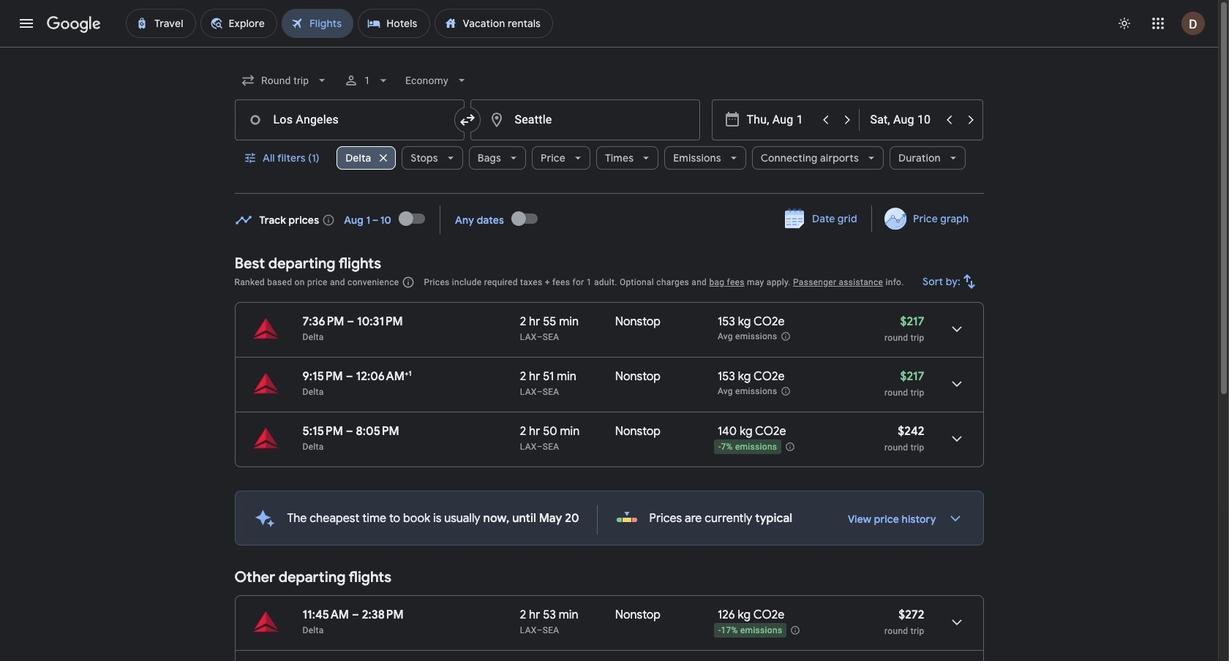 Task type: locate. For each thing, give the bounding box(es) containing it.
1 nonstop flight. element from the top
[[615, 315, 661, 332]]

None search field
[[235, 63, 984, 194]]

carbon emissions estimate: 153 kilograms. average emissions. learn more about this emissions estimate image
[[780, 332, 791, 342], [780, 386, 791, 397]]

main content
[[235, 201, 984, 662]]

leaves los angeles international airport at 5:15 pm on thursday, august 1 and arrives at seattle–tacoma international airport at 8:05 pm on thursday, august 1. element
[[303, 424, 399, 439]]

leaves los angeles international airport at 11:45 am on thursday, august 1 and arrives at seattle–tacoma international airport at 2:38 pm on thursday, august 1. element
[[303, 608, 404, 623]]

3 nonstop flight. element from the top
[[615, 424, 661, 441]]

Where to? text field
[[470, 100, 700, 141]]

loading results progress bar
[[0, 47, 1218, 50]]

Return text field
[[871, 100, 938, 140]]

217 US dollars text field
[[900, 315, 925, 329], [900, 370, 925, 384]]

Departure time: 9:15 PM. text field
[[303, 370, 343, 384]]

2 217 us dollars text field from the top
[[900, 370, 925, 384]]

None field
[[235, 63, 335, 98], [399, 63, 475, 98], [235, 63, 335, 98], [399, 63, 475, 98]]

Departure time: 5:15 PM. text field
[[303, 424, 343, 439]]

0 vertical spatial 217 us dollars text field
[[900, 315, 925, 329]]

2 carbon emissions estimate: 153 kilograms. average emissions. learn more about this emissions estimate image from the top
[[780, 386, 791, 397]]

nonstop flight. element for total duration 2 hr 50 min. element
[[615, 424, 661, 441]]

0 vertical spatial carbon emissions estimate: 153 kilograms. average emissions. learn more about this emissions estimate image
[[780, 332, 791, 342]]

217 us dollars text field for total duration 2 hr 51 min. element
[[900, 370, 925, 384]]

4 nonstop flight. element from the top
[[615, 608, 661, 625]]

carbon emissions estimate: 140 kilograms. -7% emissions. learn more about this emissions estimate image
[[785, 442, 796, 452]]

nonstop flight. element
[[615, 315, 661, 332], [615, 370, 661, 386], [615, 424, 661, 441], [615, 608, 661, 625]]

217 us dollars text field for 'total duration 2 hr 55 min.' element
[[900, 315, 925, 329]]

total duration 2 hr 50 min. element
[[520, 424, 615, 441]]

nonstop flight. element for total duration 2 hr 51 min. element
[[615, 370, 661, 386]]

1 vertical spatial carbon emissions estimate: 153 kilograms. average emissions. learn more about this emissions estimate image
[[780, 386, 791, 397]]

Arrival time: 12:06 AM on  Friday, August 2. text field
[[356, 369, 412, 384]]

Arrival time: 2:38 PM. text field
[[362, 608, 404, 623]]

swap origin and destination. image
[[458, 111, 476, 129]]

change appearance image
[[1107, 6, 1142, 41]]

1 vertical spatial 217 us dollars text field
[[900, 370, 925, 384]]

main menu image
[[18, 15, 35, 32]]

1 carbon emissions estimate: 153 kilograms. average emissions. learn more about this emissions estimate image from the top
[[780, 332, 791, 342]]

Arrival time: 10:31 PM. text field
[[357, 315, 403, 329]]

leaves los angeles international airport at 7:36 pm on thursday, august 1 and arrives at seattle–tacoma international airport at 10:31 pm on thursday, august 1. element
[[303, 315, 403, 329]]

1 217 us dollars text field from the top
[[900, 315, 925, 329]]

2 nonstop flight. element from the top
[[615, 370, 661, 386]]



Task type: describe. For each thing, give the bounding box(es) containing it.
total duration 2 hr 53 min. element
[[520, 608, 615, 625]]

nonstop flight. element for total duration 2 hr 53 min. element
[[615, 608, 661, 625]]

learn more about ranking image
[[402, 276, 415, 289]]

Where from? text field
[[235, 100, 464, 141]]

carbon emissions estimate: 153 kilograms. average emissions. learn more about this emissions estimate image for 217 us dollars text field corresponding to 'total duration 2 hr 55 min.' element
[[780, 332, 791, 342]]

242 US dollars text field
[[898, 424, 925, 439]]

nonstop flight. element for 'total duration 2 hr 55 min.' element
[[615, 315, 661, 332]]

Departure time: 7:36 PM. text field
[[303, 315, 344, 329]]

Departure time: 11:45 AM. text field
[[303, 608, 349, 623]]

learn more about tracked prices image
[[322, 213, 335, 226]]

Departure text field
[[747, 100, 814, 140]]

total duration 2 hr 55 min. element
[[520, 315, 615, 332]]

carbon emissions estimate: 126 kilograms. -17% emissions. learn more about this emissions estimate image
[[791, 626, 801, 636]]

272 US dollars text field
[[899, 608, 925, 623]]

Arrival time: 8:05 PM. text field
[[356, 424, 399, 439]]

total duration 2 hr 51 min. element
[[520, 370, 615, 386]]

find the best price region
[[235, 201, 984, 244]]

leaves los angeles international airport at 9:15 pm on thursday, august 1 and arrives at seattle–tacoma international airport at 12:06 am on friday, august 2. element
[[303, 369, 412, 384]]

carbon emissions estimate: 153 kilograms. average emissions. learn more about this emissions estimate image for 217 us dollars text field corresponding to total duration 2 hr 51 min. element
[[780, 386, 791, 397]]



Task type: vqa. For each thing, say whether or not it's contained in the screenshot.
"Departure time: 7:36 PM." text field
yes



